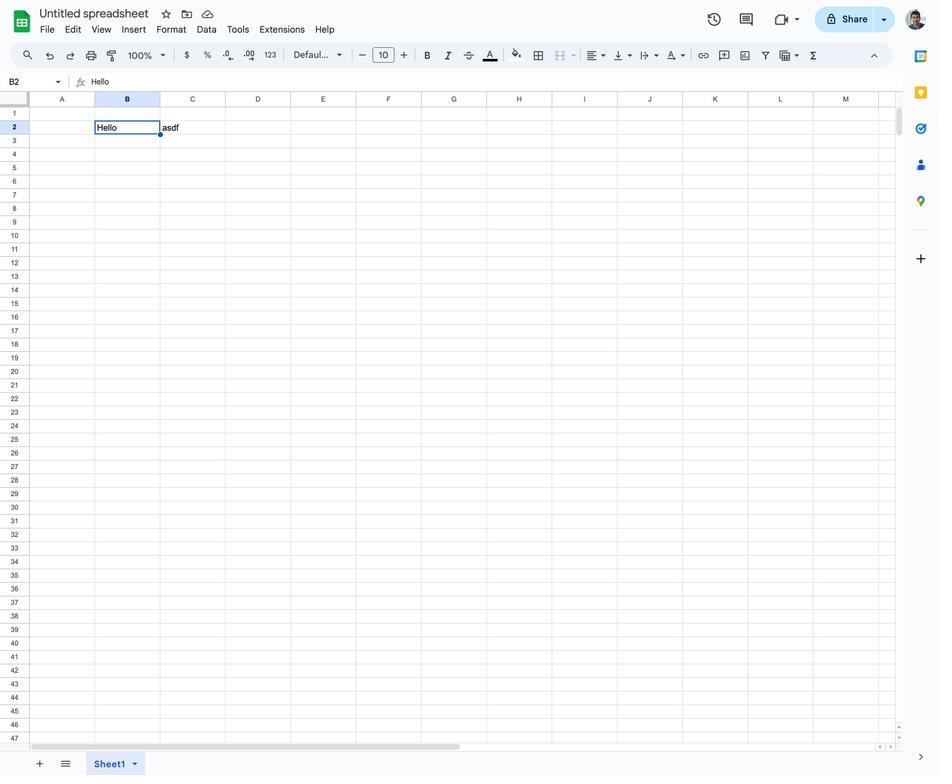 Task type: describe. For each thing, give the bounding box(es) containing it.
add sheet image
[[33, 757, 45, 769]]

menu bar inside menu bar banner
[[35, 17, 340, 38]]

insert comment (⌘+option+m) image
[[718, 49, 731, 62]]

2 menu item from the left
[[60, 22, 87, 37]]

Zoom field
[[123, 46, 171, 66]]

increase decimal places image
[[243, 49, 256, 62]]

borders image
[[532, 46, 546, 64]]

3 toolbar from the left
[[159, 752, 161, 775]]

sheets home image
[[10, 10, 34, 33]]

move image
[[181, 8, 193, 21]]

hide the menus (ctrl+shift+f) image
[[868, 49, 881, 62]]

6 menu item from the left
[[192, 22, 222, 37]]

create a filter image
[[760, 49, 773, 62]]

Font size field
[[373, 47, 400, 63]]

1 toolbar from the left
[[27, 752, 81, 775]]

insert link (⌘k) image
[[698, 49, 711, 62]]

last edit was 7 minutes ago image
[[707, 12, 723, 27]]

Rename text field
[[35, 5, 156, 21]]

paint format image
[[105, 49, 118, 62]]

quick sharing actions image
[[882, 19, 887, 39]]

3 menu item from the left
[[87, 22, 117, 37]]

insert chart image
[[739, 49, 752, 62]]

italic (⌘i) image
[[442, 49, 455, 62]]

undo (⌘z) image
[[43, 49, 56, 62]]

decrease decimal places image
[[222, 49, 235, 62]]

redo (⌘y) image
[[64, 49, 77, 62]]

7 menu item from the left
[[222, 22, 255, 37]]



Task type: vqa. For each thing, say whether or not it's contained in the screenshot.
tab list on the right within Menu bar banner
no



Task type: locate. For each thing, give the bounding box(es) containing it.
1 menu item from the left
[[35, 22, 60, 37]]

toolbar
[[27, 752, 81, 775], [82, 752, 156, 775], [159, 752, 161, 775]]

menu bar banner
[[0, 0, 940, 775]]

strikethrough (⌘+shift+x) image
[[463, 49, 476, 62]]

1 horizontal spatial toolbar
[[82, 752, 156, 775]]

tab list
[[903, 38, 940, 739]]

star image
[[160, 8, 173, 21]]

Font size text field
[[373, 47, 394, 63]]

2 toolbar from the left
[[82, 752, 156, 775]]

2 horizontal spatial toolbar
[[159, 752, 161, 775]]

select merge type image
[[568, 47, 577, 51]]

Zoom text field
[[125, 47, 156, 65]]

menu bar
[[35, 17, 340, 38]]

9 menu item from the left
[[310, 22, 340, 37]]

functions image
[[807, 46, 822, 64]]

Menus field
[[16, 46, 45, 64]]

fill color image
[[510, 46, 524, 61]]

bold (⌘b) image
[[421, 49, 434, 62]]

font list. default (arial) selected. option
[[294, 46, 329, 64]]

Star checkbox
[[157, 5, 175, 23]]

5 menu item from the left
[[152, 22, 192, 37]]

None text field
[[91, 74, 903, 91], [5, 76, 53, 88], [91, 74, 903, 91], [5, 76, 53, 88]]

main toolbar
[[38, 0, 825, 732]]

0 horizontal spatial toolbar
[[27, 752, 81, 775]]

all sheets image
[[55, 753, 76, 774]]

4 menu item from the left
[[117, 22, 152, 37]]

menu item
[[35, 22, 60, 37], [60, 22, 87, 37], [87, 22, 117, 37], [117, 22, 152, 37], [152, 22, 192, 37], [192, 22, 222, 37], [222, 22, 255, 37], [255, 22, 310, 37], [310, 22, 340, 37]]

show all comments image
[[739, 12, 755, 28]]

name box (⌘ + j) element
[[4, 74, 65, 90]]

text color image
[[483, 46, 498, 61]]

print (⌘p) image
[[85, 49, 98, 62]]

application
[[0, 0, 940, 775]]

increase font size (⌘+shift+period) image
[[398, 49, 411, 61]]

document status: saved to drive. image
[[201, 8, 214, 21]]

8 menu item from the left
[[255, 22, 310, 37]]

share. private to only me. image
[[826, 13, 838, 25]]

tab list inside menu bar banner
[[903, 38, 940, 739]]

decrease font size (⌘+shift+comma) image
[[356, 49, 369, 61]]



